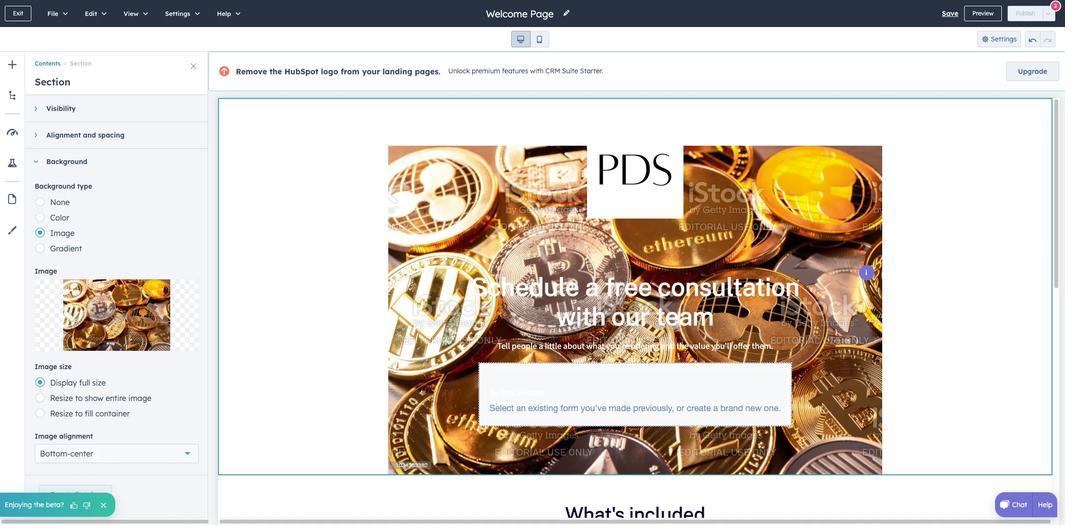Task type: vqa. For each thing, say whether or not it's contained in the screenshot.
performance
no



Task type: locate. For each thing, give the bounding box(es) containing it.
image
[[50, 228, 75, 238], [35, 267, 57, 276], [35, 363, 57, 371], [35, 432, 57, 441]]

resize to show entire image
[[50, 393, 152, 403]]

preview
[[973, 10, 994, 17]]

view button
[[114, 0, 155, 27]]

unlock premium features with crm suite starter.
[[449, 67, 604, 75]]

exit
[[13, 10, 23, 17]]

help
[[217, 10, 231, 17], [1039, 501, 1053, 509]]

settings
[[165, 10, 191, 17], [992, 35, 1018, 43]]

0 horizontal spatial size
[[59, 363, 72, 371]]

replace button
[[35, 279, 199, 351]]

the inside button
[[34, 501, 44, 509]]

background button
[[25, 149, 199, 175]]

to for show
[[75, 393, 83, 403]]

file
[[47, 10, 58, 17]]

caret image
[[35, 106, 37, 112], [33, 161, 39, 163]]

1 vertical spatial to
[[75, 409, 83, 419]]

caret image inside background "dropdown button"
[[33, 161, 39, 163]]

1 to from the top
[[75, 393, 83, 403]]

to left the show
[[75, 393, 83, 403]]

section down contents button
[[35, 76, 71, 88]]

none
[[50, 197, 70, 207]]

0 horizontal spatial help
[[217, 10, 231, 17]]

0 horizontal spatial group
[[511, 31, 550, 47]]

0 vertical spatial to
[[75, 393, 83, 403]]

publish button
[[1008, 6, 1044, 21]]

starter.
[[581, 67, 604, 75]]

1 horizontal spatial help
[[1039, 501, 1053, 509]]

0 vertical spatial the
[[270, 67, 282, 76]]

view
[[124, 10, 139, 17]]

settings button
[[155, 0, 207, 27], [978, 31, 1022, 47]]

resize up image alignment
[[50, 409, 73, 419]]

the for hubspot
[[270, 67, 282, 76]]

image alignment
[[35, 432, 93, 441]]

size up display
[[59, 363, 72, 371]]

thumbsup image
[[70, 501, 78, 511]]

to left fill
[[75, 409, 83, 419]]

container
[[95, 409, 130, 419]]

size
[[59, 363, 72, 371], [92, 378, 106, 388]]

section
[[70, 60, 92, 67], [35, 76, 71, 88]]

1 vertical spatial caret image
[[33, 161, 39, 163]]

size right full
[[92, 378, 106, 388]]

close image
[[191, 63, 196, 69]]

visibility button
[[25, 96, 199, 122]]

1 horizontal spatial group
[[1026, 31, 1056, 47]]

your
[[362, 67, 380, 76]]

caret image left visibility
[[35, 106, 37, 112]]

1 vertical spatial size
[[92, 378, 106, 388]]

caret image for visibility
[[35, 106, 37, 112]]

remove
[[236, 67, 267, 76]]

settings down preview 'button' at right
[[992, 35, 1018, 43]]

the
[[270, 67, 282, 76], [34, 501, 44, 509]]

exit link
[[5, 6, 31, 21]]

entire
[[106, 393, 126, 403]]

to for fill
[[75, 409, 83, 419]]

background
[[46, 157, 87, 166], [35, 182, 75, 191]]

0 vertical spatial background
[[46, 157, 87, 166]]

to
[[75, 393, 83, 403], [75, 409, 83, 419]]

settings right view "button"
[[165, 10, 191, 17]]

background inside "dropdown button"
[[46, 157, 87, 166]]

bottom-
[[40, 449, 70, 459]]

reset all styles button
[[39, 485, 112, 504]]

0 vertical spatial caret image
[[35, 106, 37, 112]]

from
[[341, 67, 360, 76]]

suite
[[563, 67, 579, 75]]

unlock
[[449, 67, 470, 75]]

the left beta?
[[34, 501, 44, 509]]

1 horizontal spatial the
[[270, 67, 282, 76]]

hubspot
[[285, 67, 319, 76]]

crm
[[546, 67, 561, 75]]

0 vertical spatial section
[[70, 60, 92, 67]]

0 horizontal spatial the
[[34, 501, 44, 509]]

visibility
[[46, 104, 76, 113]]

upgrade link
[[1007, 62, 1060, 81]]

1 vertical spatial section
[[35, 76, 71, 88]]

2 resize from the top
[[50, 409, 73, 419]]

group down publish group
[[1026, 31, 1056, 47]]

1 vertical spatial the
[[34, 501, 44, 509]]

help inside button
[[217, 10, 231, 17]]

background up background type
[[46, 157, 87, 166]]

resize
[[50, 393, 73, 403], [50, 409, 73, 419]]

1 vertical spatial background
[[35, 182, 75, 191]]

pages.
[[415, 67, 441, 76]]

alignment and spacing
[[46, 131, 125, 140]]

image down color
[[50, 228, 75, 238]]

thumbsdown image
[[82, 501, 91, 511]]

background up none
[[35, 182, 75, 191]]

caret image down caret icon
[[33, 161, 39, 163]]

the for beta?
[[34, 501, 44, 509]]

2 to from the top
[[75, 409, 83, 419]]

logo
[[321, 67, 339, 76]]

full
[[79, 378, 90, 388]]

group
[[511, 31, 550, 47], [1026, 31, 1056, 47]]

0 vertical spatial size
[[59, 363, 72, 371]]

0 vertical spatial resize
[[50, 393, 73, 403]]

landing
[[383, 67, 413, 76]]

bottom-center button
[[35, 444, 199, 463]]

caret image inside visibility dropdown button
[[35, 106, 37, 112]]

1 vertical spatial help
[[1039, 501, 1053, 509]]

1 resize from the top
[[50, 393, 73, 403]]

image size
[[35, 363, 72, 371]]

resize down display
[[50, 393, 73, 403]]

navigation
[[25, 52, 209, 69]]

0 vertical spatial help
[[217, 10, 231, 17]]

section right contents
[[70, 60, 92, 67]]

0 vertical spatial settings
[[165, 10, 191, 17]]

reset
[[51, 490, 69, 499]]

1 horizontal spatial size
[[92, 378, 106, 388]]

1 vertical spatial settings
[[992, 35, 1018, 43]]

1 vertical spatial resize
[[50, 409, 73, 419]]

0 vertical spatial settings button
[[155, 0, 207, 27]]

1 vertical spatial settings button
[[978, 31, 1022, 47]]

and
[[83, 131, 96, 140]]

the right remove
[[270, 67, 282, 76]]

contents
[[35, 60, 61, 67]]

None field
[[485, 7, 557, 20]]

type
[[77, 182, 92, 191]]

group up 'unlock premium features with crm suite starter.'
[[511, 31, 550, 47]]

chat
[[1013, 501, 1028, 509]]

gradient
[[50, 244, 82, 253]]

features
[[502, 67, 529, 75]]

save
[[943, 9, 959, 18]]



Task type: describe. For each thing, give the bounding box(es) containing it.
premium
[[472, 67, 501, 75]]

alignment and spacing button
[[25, 122, 199, 148]]

spacing
[[98, 131, 125, 140]]

1 horizontal spatial settings
[[992, 35, 1018, 43]]

file button
[[37, 0, 75, 27]]

styles
[[81, 490, 100, 499]]

center
[[70, 449, 93, 459]]

image down gradient
[[35, 267, 57, 276]]

alignment
[[59, 432, 93, 441]]

1 group from the left
[[511, 31, 550, 47]]

navigation containing contents
[[25, 52, 209, 69]]

bottom-center
[[40, 449, 93, 459]]

fill
[[85, 409, 93, 419]]

alignment
[[46, 131, 81, 140]]

show
[[85, 393, 104, 403]]

publish
[[1017, 10, 1036, 17]]

display
[[50, 378, 77, 388]]

resize for resize to show entire image
[[50, 393, 73, 403]]

replace
[[104, 311, 129, 320]]

resize for resize to fill container
[[50, 409, 73, 419]]

with
[[531, 67, 544, 75]]

2 group from the left
[[1026, 31, 1056, 47]]

reset all styles
[[51, 490, 100, 499]]

section button
[[61, 60, 92, 67]]

preview button
[[965, 6, 1003, 21]]

image
[[129, 393, 152, 403]]

all
[[71, 490, 79, 499]]

caret image for background
[[33, 161, 39, 163]]

contents button
[[35, 60, 61, 67]]

caret image
[[35, 132, 37, 138]]

edit button
[[75, 0, 114, 27]]

publish group
[[1008, 6, 1056, 21]]

1 horizontal spatial settings button
[[978, 31, 1022, 47]]

background for background type
[[35, 182, 75, 191]]

beta?
[[46, 501, 64, 509]]

enjoying the beta? button
[[0, 493, 115, 517]]

image up bottom-
[[35, 432, 57, 441]]

edit
[[85, 10, 97, 17]]

background for background
[[46, 157, 87, 166]]

image size element
[[35, 375, 199, 421]]

help button
[[207, 0, 248, 27]]

color
[[50, 213, 69, 223]]

display full size
[[50, 378, 106, 388]]

background type
[[35, 182, 92, 191]]

enjoying the beta?
[[5, 501, 64, 509]]

remove the hubspot logo from your landing pages.
[[236, 67, 441, 76]]

image up display
[[35, 363, 57, 371]]

0 horizontal spatial settings button
[[155, 0, 207, 27]]

enjoying
[[5, 501, 32, 509]]

0 horizontal spatial settings
[[165, 10, 191, 17]]

save button
[[943, 8, 959, 19]]

resize to fill container
[[50, 409, 130, 419]]

upgrade
[[1019, 67, 1048, 76]]

2
[[1055, 2, 1058, 9]]



